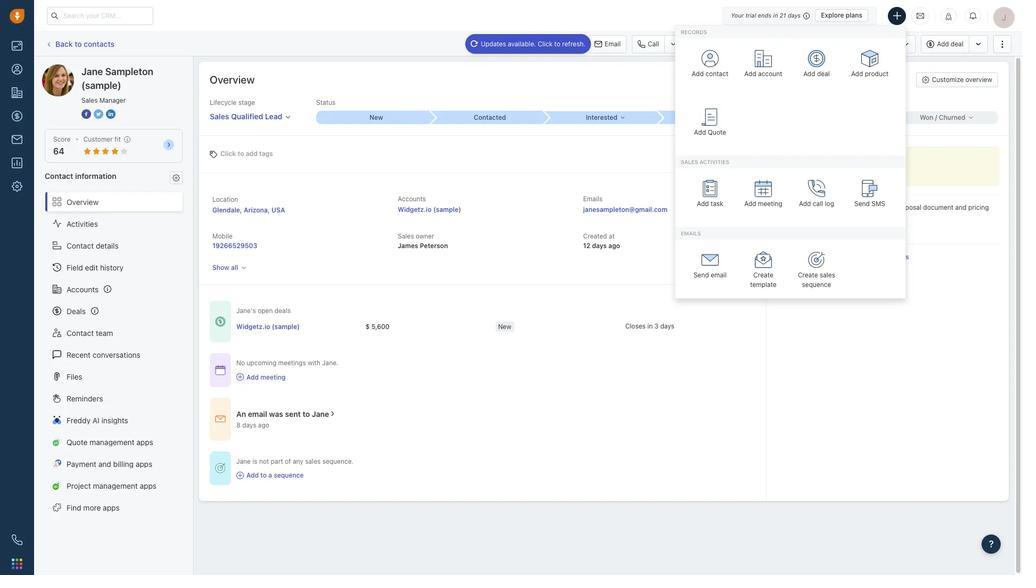 Task type: vqa. For each thing, say whether or not it's contained in the screenshot.
first container_WX8MsF4aQZ5i3RN1 icon from the bottom of the page
yes



Task type: describe. For each thing, give the bounding box(es) containing it.
to for back to contacts
[[75, 39, 82, 48]]

back to contacts link
[[45, 36, 115, 52]]

to right sent
[[303, 410, 310, 419]]

sales down add quote on the right of page
[[681, 159, 699, 165]]

churned
[[940, 113, 966, 121]]

explore plans link
[[816, 9, 869, 22]]

send for send email
[[694, 271, 710, 279]]

template
[[751, 281, 777, 289]]

mng settings image
[[173, 174, 180, 182]]

0 horizontal spatial a
[[269, 471, 272, 479]]

jane is not part of any sales sequence.
[[237, 457, 354, 465]]

billing
[[113, 460, 134, 469]]

send sms link
[[847, 174, 894, 219]]

task
[[763, 40, 777, 48]]

Search your CRM... text field
[[47, 7, 153, 25]]

show all
[[213, 264, 238, 272]]

score
[[53, 135, 71, 143]]

sales inside create sales sequence
[[820, 271, 836, 279]]

contact for contact information
[[45, 172, 73, 181]]

payment
[[67, 460, 96, 469]]

of
[[285, 457, 291, 465]]

accounts for accounts widgetz.io (sample)
[[398, 195, 426, 203]]

2 horizontal spatial a
[[835, 228, 838, 236]]

add left contact
[[692, 70, 704, 78]]

0 horizontal spatial add meeting link
[[237, 373, 339, 382]]

won / churned link
[[885, 111, 999, 124]]

your
[[732, 12, 744, 19]]

ago inside 'created at 12 days ago'
[[609, 242, 621, 250]]

add call log
[[800, 200, 835, 208]]

to for add to a sequence
[[261, 471, 267, 479]]

call
[[648, 40, 660, 48]]

glendale, arizona, usa link
[[213, 206, 285, 214]]

8 days ago
[[237, 421, 269, 429]]

apps right billing
[[136, 460, 153, 469]]

freshworks switcher image
[[12, 559, 22, 569]]

task
[[711, 200, 724, 208]]

(sample) inside the widgetz.io (sample) link
[[272, 323, 300, 331]]

1 vertical spatial widgetz.io (sample) link
[[237, 322, 300, 331]]

widgetz.io (sample)
[[237, 323, 300, 331]]

meeting
[[804, 40, 828, 48]]

phone element
[[6, 530, 28, 551]]

any
[[293, 457, 304, 465]]

had
[[775, 204, 787, 212]]

create template link
[[740, 245, 788, 291]]

new inside row
[[498, 323, 512, 331]]

sales down plans
[[855, 40, 872, 48]]

task button
[[747, 35, 783, 53]]

open
[[258, 307, 273, 315]]

email for an
[[248, 410, 267, 419]]

add down upcoming
[[247, 373, 259, 381]]

container_wx8msf4aqz5i3rn1 image right sent
[[329, 410, 337, 418]]

send email link
[[687, 245, 735, 291]]

21
[[780, 12, 787, 19]]

contact details
[[67, 241, 119, 250]]

create for create sales sequence
[[799, 271, 819, 279]]

arizona,
[[244, 206, 270, 214]]

email button
[[589, 35, 627, 53]]

contact for contact details
[[67, 241, 94, 250]]

tags
[[259, 149, 273, 157]]

1 horizontal spatial add meeting link
[[740, 174, 788, 219]]

(sample) for jane sampleton (sample) sales manager
[[82, 80, 121, 91]]

sales activities inside menu
[[681, 159, 730, 165]]

1 horizontal spatial call
[[813, 200, 824, 208]]

sms inside button
[[704, 40, 718, 48]]

64 button
[[53, 147, 64, 156]]

closes in 3 days
[[626, 322, 675, 330]]

find
[[67, 503, 81, 512]]

contact
[[706, 70, 729, 78]]

meeting button
[[788, 35, 834, 53]]

freddy
[[67, 416, 91, 425]]

plans
[[846, 11, 863, 19]]

requested
[[852, 204, 883, 212]]

add contact
[[692, 70, 729, 78]]

twitter circled image
[[94, 109, 103, 120]]

0 vertical spatial add meeting
[[745, 200, 783, 208]]

sales inside "link"
[[210, 112, 229, 121]]

at
[[609, 232, 615, 240]]

qualified inside "link"
[[231, 112, 263, 121]]

(sample) for jane sampleton (sample)
[[121, 64, 151, 73]]

container_wx8msf4aqz5i3rn1 image down no
[[237, 374, 244, 381]]

linkedin circled image
[[106, 109, 116, 120]]

1 vertical spatial activities
[[700, 159, 730, 165]]

customize
[[933, 76, 964, 84]]

jane sampleton (sample)
[[63, 64, 151, 73]]

0 horizontal spatial click
[[221, 149, 236, 157]]

contact for contact team
[[67, 328, 94, 338]]

1 vertical spatial sequence
[[274, 471, 304, 479]]

1 horizontal spatial qualified
[[704, 114, 732, 122]]

back
[[55, 39, 73, 48]]

jane's
[[237, 307, 256, 315]]

add left product
[[852, 70, 864, 78]]

19266529503 link
[[213, 242, 257, 250]]

0 horizontal spatial new
[[370, 114, 383, 122]]

with for call
[[806, 204, 819, 212]]

email for send
[[711, 271, 727, 279]]

quote management apps
[[67, 438, 153, 447]]

sales owner james peterson
[[398, 232, 448, 250]]

jane. for call
[[821, 204, 837, 212]]

management for project
[[93, 481, 138, 490]]

a minute ago
[[835, 228, 874, 236]]

the
[[884, 204, 894, 212]]

phone image
[[12, 535, 22, 546]]

field edit history
[[67, 263, 124, 272]]

project
[[67, 481, 91, 490]]

available.
[[508, 40, 536, 48]]

not
[[259, 457, 269, 465]]

stage
[[239, 99, 255, 107]]

container_wx8msf4aqz5i3rn1 image left widgetz.io (sample)
[[215, 317, 226, 327]]

ago for a minute ago
[[862, 228, 874, 236]]

64
[[53, 147, 64, 156]]

add task
[[697, 200, 724, 208]]

updates available. click to refresh. link
[[466, 34, 591, 54]]

container_wx8msf4aqz5i3rn1 image left 8
[[215, 414, 226, 425]]

contacted
[[474, 114, 506, 122]]

quote
[[775, 213, 792, 221]]

account
[[759, 70, 783, 78]]

updates available. click to refresh.
[[481, 40, 586, 48]]

james peterson
[[775, 227, 823, 235]]

create for create template
[[754, 271, 774, 279]]

days inside 'created at 12 days ago'
[[592, 242, 607, 250]]

sequence.
[[323, 457, 354, 465]]

0 vertical spatial widgetz.io (sample) link
[[398, 206, 461, 214]]

add down meeting button
[[804, 70, 816, 78]]

she
[[839, 204, 850, 212]]

0 vertical spatial click
[[538, 40, 553, 48]]

add inside 'link'
[[697, 200, 709, 208]]

overview
[[966, 76, 993, 84]]

accounts widgetz.io (sample)
[[398, 195, 461, 214]]

details
[[96, 241, 119, 250]]

accounts for accounts
[[67, 285, 99, 294]]

1 vertical spatial and
[[98, 460, 111, 469]]

sales inside 'sales owner james peterson'
[[398, 232, 414, 240]]

glendale,
[[213, 206, 242, 214]]

interested button
[[544, 111, 658, 124]]



Task type: locate. For each thing, give the bounding box(es) containing it.
back to contacts
[[55, 39, 115, 48]]

0 horizontal spatial quote
[[67, 438, 88, 447]]

5,600
[[372, 323, 390, 331]]

a down not
[[269, 471, 272, 479]]

0 vertical spatial emails
[[584, 195, 603, 203]]

all for view
[[884, 253, 891, 261]]

won
[[921, 113, 934, 121]]

0 horizontal spatial call
[[794, 204, 805, 212]]

3
[[655, 322, 659, 330]]

days right 8
[[242, 421, 256, 429]]

1 vertical spatial overview
[[67, 197, 99, 206]]

1 horizontal spatial sales activities
[[855, 40, 900, 48]]

1 horizontal spatial click
[[538, 40, 553, 48]]

1 horizontal spatial meeting
[[759, 200, 783, 208]]

create up template
[[754, 271, 774, 279]]

sales qualified lead link
[[210, 107, 292, 122]]

0 vertical spatial and
[[956, 204, 967, 212]]

1 horizontal spatial a
[[789, 204, 793, 212]]

updates
[[481, 40, 506, 48]]

find more apps
[[67, 503, 120, 512]]

jane's open deals
[[237, 307, 291, 315]]

deal for add deal link
[[818, 70, 830, 78]]

add deal down meeting
[[804, 70, 830, 78]]

container_wx8msf4aqz5i3rn1 image
[[215, 317, 226, 327], [237, 374, 244, 381], [215, 463, 226, 474], [237, 472, 244, 479]]

usa
[[272, 206, 285, 214]]

james
[[775, 227, 795, 235], [398, 242, 419, 250]]

to down not
[[261, 471, 267, 479]]

1 vertical spatial with
[[308, 359, 321, 367]]

0 vertical spatial add deal
[[938, 40, 964, 48]]

apps down "payment and billing apps"
[[140, 481, 157, 490]]

add meeting down upcoming
[[247, 373, 286, 381]]

qualified up add quote on the right of page
[[704, 114, 732, 122]]

0 vertical spatial peterson
[[796, 227, 823, 235]]

email left create template
[[711, 271, 727, 279]]

0 horizontal spatial widgetz.io
[[237, 323, 270, 331]]

jane left is
[[237, 457, 251, 465]]

0 horizontal spatial add meeting
[[247, 373, 286, 381]]

and inside had a call with jane. she requested the proposal document and pricing quote asap.
[[956, 204, 967, 212]]

sales inside jane sampleton (sample) sales manager
[[82, 96, 98, 104]]

to for click to add tags
[[238, 149, 244, 157]]

accounts up the 'owner'
[[398, 195, 426, 203]]

ago right minute
[[862, 228, 874, 236]]

0 horizontal spatial and
[[98, 460, 111, 469]]

accounts
[[398, 195, 426, 203], [67, 285, 99, 294]]

0 horizontal spatial peterson
[[420, 242, 448, 250]]

create inside create sales sequence
[[799, 271, 819, 279]]

customer
[[83, 135, 113, 143]]

row
[[237, 316, 756, 338]]

deals
[[275, 307, 291, 315]]

1 vertical spatial quote
[[67, 438, 88, 447]]

1 horizontal spatial peterson
[[796, 227, 823, 235]]

emails for emails janesampleton@gmail.com
[[584, 195, 603, 203]]

1 vertical spatial ago
[[609, 242, 621, 250]]

to left refresh.
[[555, 40, 561, 48]]

contact team
[[67, 328, 113, 338]]

emails down add task
[[681, 230, 701, 237]]

peterson down asap.
[[796, 227, 823, 235]]

0 horizontal spatial in
[[648, 322, 653, 330]]

payment and billing apps
[[67, 460, 153, 469]]

interested link
[[544, 111, 658, 124]]

0 vertical spatial sequence
[[803, 281, 832, 289]]

1 vertical spatial add meeting link
[[237, 373, 339, 382]]

apps for quote management apps
[[137, 438, 153, 447]]

and
[[956, 204, 967, 212], [98, 460, 111, 469]]

1 horizontal spatial all
[[884, 253, 891, 261]]

sales activities up product
[[855, 40, 900, 48]]

1 vertical spatial send
[[694, 271, 710, 279]]

2 vertical spatial a
[[269, 471, 272, 479]]

1 vertical spatial deal
[[818, 70, 830, 78]]

jane
[[63, 64, 80, 73], [82, 66, 103, 77], [312, 410, 329, 419], [237, 457, 251, 465]]

emails janesampleton@gmail.com
[[584, 195, 668, 214]]

peterson down the 'owner'
[[420, 242, 448, 250]]

container_wx8msf4aqz5i3rn1 image left add to a sequence
[[237, 472, 244, 479]]

(sample)
[[121, 64, 151, 73], [82, 80, 121, 91], [434, 206, 461, 214], [272, 323, 300, 331]]

widgetz.io (sample) link up the 'owner'
[[398, 206, 461, 214]]

trial
[[746, 12, 757, 19]]

add deal
[[938, 40, 964, 48], [804, 70, 830, 78]]

emails up janesampleton@gmail.com
[[584, 195, 603, 203]]

1 horizontal spatial with
[[806, 204, 819, 212]]

all
[[884, 253, 891, 261], [231, 264, 238, 272]]

with up asap.
[[806, 204, 819, 212]]

contact down activities
[[67, 241, 94, 250]]

and left billing
[[98, 460, 111, 469]]

1 horizontal spatial in
[[774, 12, 779, 19]]

to right the back
[[75, 39, 82, 48]]

0 horizontal spatial widgetz.io (sample) link
[[237, 322, 300, 331]]

customize overview button
[[917, 72, 999, 87]]

menu containing add contact
[[676, 25, 907, 299]]

product
[[866, 70, 889, 78]]

days down created at the top
[[592, 242, 607, 250]]

activities down add quote on the right of page
[[700, 159, 730, 165]]

sampleton for jane sampleton (sample)
[[82, 64, 119, 73]]

add left had at the top right of the page
[[745, 200, 757, 208]]

and left pricing
[[956, 204, 967, 212]]

call left log
[[813, 200, 824, 208]]

click left add
[[221, 149, 236, 157]]

information
[[75, 172, 117, 181]]

0 vertical spatial sales
[[820, 271, 836, 279]]

sales right any
[[305, 457, 321, 465]]

(sample) up the 'owner'
[[434, 206, 461, 214]]

0 vertical spatial all
[[884, 253, 891, 261]]

2 create from the left
[[799, 271, 819, 279]]

sampleton inside jane sampleton (sample) sales manager
[[105, 66, 153, 77]]

email inside menu
[[711, 271, 727, 279]]

widgetz.io down jane's on the bottom left
[[237, 323, 270, 331]]

/
[[936, 113, 938, 121]]

container_wx8msf4aqz5i3rn1 image inside add to a sequence link
[[237, 472, 244, 479]]

(sample) down deals at the bottom of page
[[272, 323, 300, 331]]

a
[[789, 204, 793, 212], [835, 228, 838, 236], [269, 471, 272, 479]]

1 horizontal spatial deal
[[952, 40, 964, 48]]

add down qualified link
[[695, 128, 707, 136]]

click to add tags
[[221, 149, 273, 157]]

recent conversations
[[67, 350, 141, 359]]

0 horizontal spatial accounts
[[67, 285, 99, 294]]

1 horizontal spatial add deal
[[938, 40, 964, 48]]

a right had at the top right of the page
[[789, 204, 793, 212]]

1 vertical spatial add meeting
[[247, 373, 286, 381]]

menu
[[676, 25, 907, 299]]

manager
[[100, 96, 126, 104]]

jane. inside had a call with jane. she requested the proposal document and pricing quote asap.
[[821, 204, 837, 212]]

1 horizontal spatial overview
[[210, 74, 255, 86]]

8
[[237, 421, 241, 429]]

0 horizontal spatial sequence
[[274, 471, 304, 479]]

2 vertical spatial contact
[[67, 328, 94, 338]]

jane for jane sampleton (sample)
[[63, 64, 80, 73]]

jane inside jane sampleton (sample) sales manager
[[82, 66, 103, 77]]

0 vertical spatial email
[[711, 271, 727, 279]]

1 horizontal spatial create
[[799, 271, 819, 279]]

0 horizontal spatial emails
[[584, 195, 603, 203]]

widgetz.io inside accounts widgetz.io (sample)
[[398, 206, 432, 214]]

jane for jane is not part of any sales sequence.
[[237, 457, 251, 465]]

history
[[100, 263, 124, 272]]

0 horizontal spatial overview
[[67, 197, 99, 206]]

all right view
[[884, 253, 891, 261]]

1 vertical spatial sales activities
[[681, 159, 730, 165]]

ago down at
[[609, 242, 621, 250]]

management
[[90, 438, 135, 447], [93, 481, 138, 490]]

jane down contacts
[[82, 66, 103, 77]]

0 horizontal spatial meeting
[[261, 373, 286, 381]]

email up 8 days ago
[[248, 410, 267, 419]]

fit
[[115, 135, 121, 143]]

0 horizontal spatial ago
[[258, 421, 269, 429]]

days inside row
[[661, 322, 675, 330]]

0 vertical spatial sms
[[704, 40, 718, 48]]

created
[[584, 232, 608, 240]]

won / churned
[[921, 113, 966, 121]]

(sample) inside accounts widgetz.io (sample)
[[434, 206, 461, 214]]

management for quote
[[90, 438, 135, 447]]

add inside button
[[938, 40, 950, 48]]

interested
[[586, 113, 618, 121]]

0 horizontal spatial qualified
[[231, 112, 263, 121]]

0 vertical spatial a
[[789, 204, 793, 212]]

0 vertical spatial overview
[[210, 74, 255, 86]]

no
[[237, 359, 245, 367]]

meetings
[[278, 359, 306, 367]]

0 vertical spatial in
[[774, 12, 779, 19]]

facebook circled image
[[82, 109, 91, 120]]

1 vertical spatial a
[[835, 228, 838, 236]]

add up asap.
[[800, 200, 812, 208]]

emails for emails
[[681, 230, 701, 237]]

add to a sequence
[[247, 471, 304, 479]]

janesampleton@gmail.com
[[584, 206, 668, 214]]

qualified down the stage
[[231, 112, 263, 121]]

12
[[584, 242, 591, 250]]

accounts inside accounts widgetz.io (sample)
[[398, 195, 426, 203]]

1 horizontal spatial and
[[956, 204, 967, 212]]

location
[[213, 196, 238, 204]]

peterson inside 'sales owner james peterson'
[[420, 242, 448, 250]]

contacted link
[[430, 111, 544, 124]]

location glendale, arizona, usa
[[213, 196, 285, 214]]

add product
[[852, 70, 889, 78]]

sales down the "a minute ago"
[[820, 271, 836, 279]]

0 vertical spatial jane.
[[821, 204, 837, 212]]

add left account
[[745, 70, 757, 78]]

deal down meeting
[[818, 70, 830, 78]]

container_wx8msf4aqz5i3rn1 image left is
[[215, 463, 226, 474]]

0 horizontal spatial with
[[308, 359, 321, 367]]

0 vertical spatial activities
[[873, 40, 900, 48]]

(sample) down jane sampleton (sample)
[[82, 80, 121, 91]]

create inside create template
[[754, 271, 774, 279]]

send sms
[[855, 200, 886, 208]]

with for meetings
[[308, 359, 321, 367]]

create right create template
[[799, 271, 819, 279]]

meeting down upcoming
[[261, 373, 286, 381]]

add meeting link left asap.
[[740, 174, 788, 219]]

quote
[[708, 128, 727, 136], [67, 438, 88, 447]]

ends
[[758, 12, 772, 19]]

a inside had a call with jane. she requested the proposal document and pricing quote asap.
[[789, 204, 793, 212]]

container_wx8msf4aqz5i3rn1 image left no
[[215, 365, 226, 376]]

add
[[246, 149, 258, 157]]

mobile
[[213, 232, 233, 240]]

add left task
[[697, 200, 709, 208]]

accounts up deals
[[67, 285, 99, 294]]

add task link
[[687, 174, 735, 219]]

apps right more
[[103, 503, 120, 512]]

1 horizontal spatial activities
[[873, 40, 900, 48]]

$ 5,600
[[366, 323, 390, 331]]

0 horizontal spatial deal
[[818, 70, 830, 78]]

freddy ai insights
[[67, 416, 128, 425]]

0 horizontal spatial james
[[398, 242, 419, 250]]

jane right sent
[[312, 410, 329, 419]]

add contact link
[[687, 44, 735, 89]]

records
[[681, 29, 708, 35]]

sales qualified lead
[[210, 112, 283, 121]]

1 vertical spatial jane.
[[322, 359, 339, 367]]

0 vertical spatial contact
[[45, 172, 73, 181]]

1 vertical spatial click
[[221, 149, 236, 157]]

(sample) inside jane sampleton (sample) sales manager
[[82, 80, 121, 91]]

(sample) up manager
[[121, 64, 151, 73]]

0 vertical spatial with
[[806, 204, 819, 212]]

add up customize
[[938, 40, 950, 48]]

overview up activities
[[67, 197, 99, 206]]

0 horizontal spatial add deal
[[804, 70, 830, 78]]

1 vertical spatial meeting
[[261, 373, 286, 381]]

ago down was
[[258, 421, 269, 429]]

0 vertical spatial james
[[775, 227, 795, 235]]

sampleton for jane sampleton (sample) sales manager
[[105, 66, 153, 77]]

activities up product
[[873, 40, 900, 48]]

quote down freddy
[[67, 438, 88, 447]]

add deal for add deal button
[[938, 40, 964, 48]]

sequence inside create sales sequence
[[803, 281, 832, 289]]

1 horizontal spatial add meeting
[[745, 200, 783, 208]]

management down "payment and billing apps"
[[93, 481, 138, 490]]

container_wx8msf4aqz5i3rn1 image
[[215, 365, 226, 376], [329, 410, 337, 418], [215, 414, 226, 425]]

send for send sms
[[855, 200, 870, 208]]

row containing closes in 3 days
[[237, 316, 756, 338]]

a left minute
[[835, 228, 838, 236]]

ai
[[93, 416, 99, 425]]

1 vertical spatial contact
[[67, 241, 94, 250]]

lead
[[265, 112, 283, 121]]

days right 21
[[788, 12, 801, 19]]

1 horizontal spatial new
[[498, 323, 512, 331]]

sampleton down contacts
[[82, 64, 119, 73]]

1 vertical spatial sms
[[872, 200, 886, 208]]

days right the 3
[[661, 322, 675, 330]]

1 vertical spatial in
[[648, 322, 653, 330]]

create
[[754, 271, 774, 279], [799, 271, 819, 279]]

1 vertical spatial management
[[93, 481, 138, 490]]

conversations
[[93, 350, 141, 359]]

jane. for meetings
[[322, 359, 339, 367]]

0 vertical spatial new
[[370, 114, 383, 122]]

deal inside button
[[952, 40, 964, 48]]

in left 21
[[774, 12, 779, 19]]

0 horizontal spatial email
[[248, 410, 267, 419]]

overview up lifecycle stage
[[210, 74, 255, 86]]

sampleton up manager
[[105, 66, 153, 77]]

1 horizontal spatial widgetz.io (sample) link
[[398, 206, 461, 214]]

create sales sequence
[[799, 271, 836, 289]]

management up "payment and billing apps"
[[90, 438, 135, 447]]

0 horizontal spatial activities
[[700, 159, 730, 165]]

qualified
[[231, 112, 263, 121], [704, 114, 732, 122]]

deal for add deal button
[[952, 40, 964, 48]]

emails inside emails janesampleton@gmail.com
[[584, 195, 603, 203]]

1 vertical spatial peterson
[[420, 242, 448, 250]]

create template
[[751, 271, 777, 289]]

overview
[[210, 74, 255, 86], [67, 197, 99, 206]]

call inside had a call with jane. she requested the proposal document and pricing quote asap.
[[794, 204, 805, 212]]

call up asap.
[[794, 204, 805, 212]]

sales activities down add quote on the right of page
[[681, 159, 730, 165]]

send email image
[[917, 11, 925, 20]]

jane. right meetings
[[322, 359, 339, 367]]

in left the 3
[[648, 322, 653, 330]]

1 vertical spatial widgetz.io
[[237, 323, 270, 331]]

had a call with jane. she requested the proposal document and pricing quote asap.
[[775, 204, 990, 221]]

apps for project management apps
[[140, 481, 157, 490]]

asap.
[[794, 213, 810, 221]]

sms button
[[688, 35, 724, 53]]

all right show
[[231, 264, 238, 272]]

add to a sequence link
[[237, 471, 354, 480]]

add meeting link down no upcoming meetings with jane. at the bottom
[[237, 373, 339, 382]]

add call log link
[[793, 174, 841, 219]]

add deal link
[[793, 44, 841, 89]]

0 vertical spatial sales activities
[[855, 40, 900, 48]]

0 vertical spatial management
[[90, 438, 135, 447]]

view all notes
[[867, 253, 910, 261]]

recent
[[67, 350, 91, 359]]

1 vertical spatial james
[[398, 242, 419, 250]]

meeting up quote
[[759, 200, 783, 208]]

log
[[826, 200, 835, 208]]

1 horizontal spatial widgetz.io
[[398, 206, 432, 214]]

deal
[[952, 40, 964, 48], [818, 70, 830, 78]]

widgetz.io up the 'owner'
[[398, 206, 432, 214]]

1 create from the left
[[754, 271, 774, 279]]

in
[[774, 12, 779, 19], [648, 322, 653, 330]]

field
[[67, 263, 83, 272]]

$
[[366, 323, 370, 331]]

click right available.
[[538, 40, 553, 48]]

1 vertical spatial accounts
[[67, 285, 99, 294]]

contact information
[[45, 172, 117, 181]]

with inside had a call with jane. she requested the proposal document and pricing quote asap.
[[806, 204, 819, 212]]

apps for find more apps
[[103, 503, 120, 512]]

is
[[253, 457, 258, 465]]

activities
[[873, 40, 900, 48], [700, 159, 730, 165]]

owner
[[416, 232, 435, 240]]

with right meetings
[[308, 359, 321, 367]]

apps up "payment and billing apps"
[[137, 438, 153, 447]]

0 horizontal spatial sales activities
[[681, 159, 730, 165]]

add deal up customize
[[938, 40, 964, 48]]

add down is
[[247, 471, 259, 479]]

jane. left 'she'
[[821, 204, 837, 212]]

add deal for add deal link
[[804, 70, 830, 78]]

sequence right template
[[803, 281, 832, 289]]

2 vertical spatial ago
[[258, 421, 269, 429]]

1 horizontal spatial sequence
[[803, 281, 832, 289]]

james down quote
[[775, 227, 795, 235]]

sales
[[820, 271, 836, 279], [305, 457, 321, 465]]

sales up facebook circled image
[[82, 96, 98, 104]]

jane for jane sampleton (sample) sales manager
[[82, 66, 103, 77]]

add deal inside button
[[938, 40, 964, 48]]

1 vertical spatial new
[[498, 323, 512, 331]]

1 horizontal spatial jane.
[[821, 204, 837, 212]]

(sample) for accounts widgetz.io (sample)
[[434, 206, 461, 214]]

contact down 64
[[45, 172, 73, 181]]

1 horizontal spatial send
[[855, 200, 870, 208]]

0 horizontal spatial sales
[[305, 457, 321, 465]]

widgetz.io (sample) link down open
[[237, 322, 300, 331]]

ago for 8 days ago
[[258, 421, 269, 429]]

0 horizontal spatial create
[[754, 271, 774, 279]]

all for show
[[231, 264, 238, 272]]

upcoming
[[247, 359, 277, 367]]

jane sampleton (sample) sales manager
[[82, 66, 153, 104]]

0 vertical spatial deal
[[952, 40, 964, 48]]

edit
[[85, 263, 98, 272]]

sales left the 'owner'
[[398, 232, 414, 240]]

james inside 'sales owner james peterson'
[[398, 242, 419, 250]]

0 vertical spatial quote
[[708, 128, 727, 136]]

sales down lifecycle
[[210, 112, 229, 121]]



